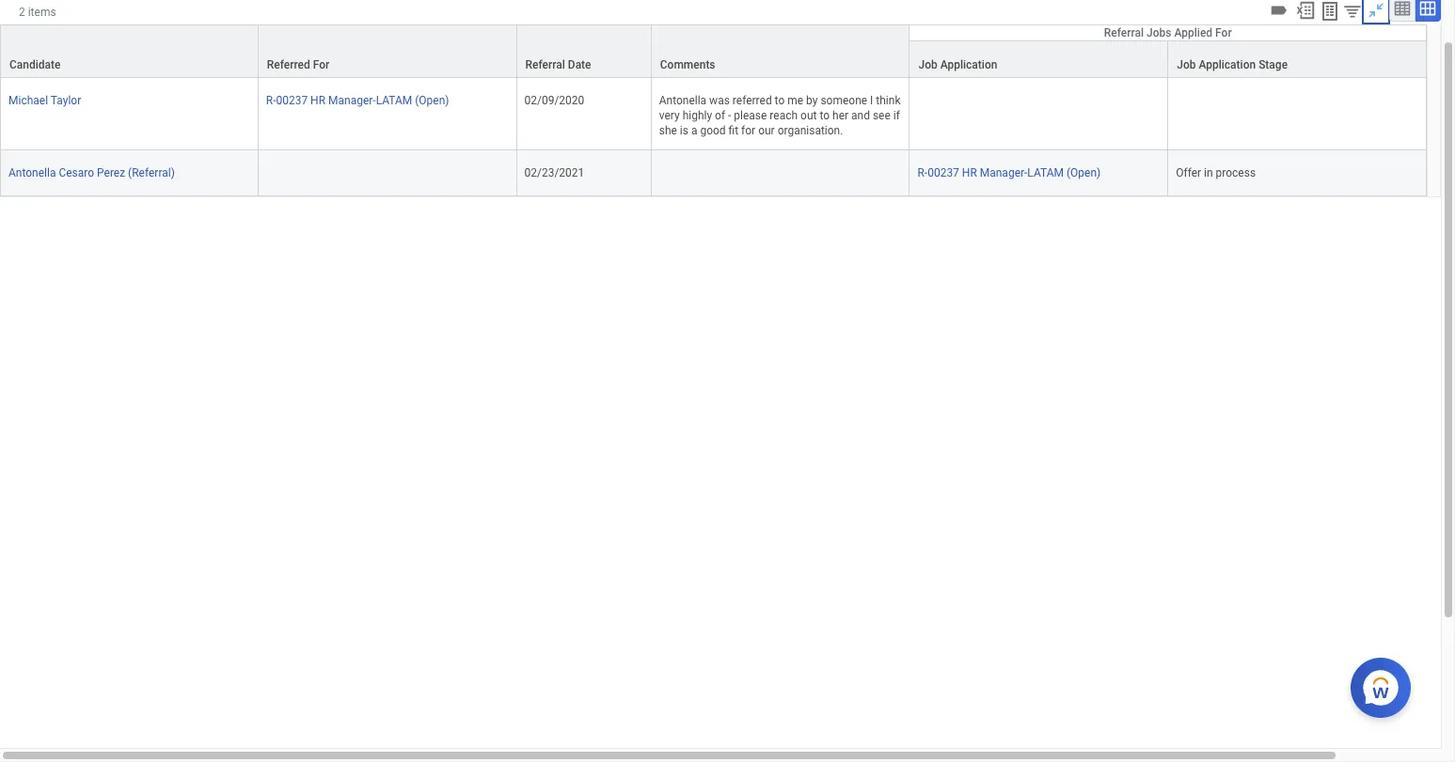 Task type: describe. For each thing, give the bounding box(es) containing it.
job application stage
[[1177, 58, 1288, 72]]

offer in process element
[[1176, 163, 1256, 180]]

offer
[[1176, 167, 1201, 180]]

select to filter grid data image
[[1342, 1, 1363, 21]]

1 vertical spatial for
[[313, 58, 330, 72]]

referral for referral date
[[525, 58, 565, 72]]

date
[[568, 58, 591, 72]]

items
[[28, 6, 56, 19]]

referred
[[733, 94, 772, 107]]

please
[[734, 109, 767, 122]]

2 items
[[19, 6, 56, 19]]

tag image
[[1269, 0, 1290, 21]]

-
[[728, 109, 731, 122]]

candidate
[[9, 58, 61, 72]]

job application
[[919, 58, 998, 72]]

comments button
[[652, 25, 909, 77]]

r-00237 hr manager-latam (open) for bottommost the r-00237 hr manager-latam (open) link
[[918, 167, 1101, 180]]

1 horizontal spatial to
[[820, 109, 830, 122]]

latam for top the r-00237 hr manager-latam (open) link
[[376, 94, 412, 107]]

job application button
[[910, 41, 1168, 77]]

think
[[876, 94, 901, 107]]

hr for top the r-00237 hr manager-latam (open) link
[[311, 94, 326, 107]]

michael
[[8, 94, 48, 107]]

shrink image
[[1366, 0, 1387, 21]]

expand table image
[[1419, 0, 1437, 18]]

row containing antonella cesaro perez (referral)
[[0, 151, 1427, 197]]

of
[[715, 109, 725, 122]]

manager- for bottommost the r-00237 hr manager-latam (open) link
[[980, 167, 1028, 180]]

offer in process
[[1176, 167, 1256, 180]]

antonella cesaro perez (referral)
[[8, 167, 175, 180]]

(open) for top the r-00237 hr manager-latam (open) link
[[415, 94, 449, 107]]

out
[[801, 109, 817, 122]]

job application stage button
[[1169, 41, 1426, 77]]

our
[[758, 124, 775, 138]]

row containing referral jobs applied for
[[0, 25, 1427, 78]]

r- for top the r-00237 hr manager-latam (open) link
[[266, 94, 276, 107]]

table image
[[1393, 0, 1412, 18]]

r- for bottommost the r-00237 hr manager-latam (open) link
[[918, 167, 928, 180]]

and
[[851, 109, 870, 122]]

job for job application
[[919, 58, 938, 72]]

process
[[1216, 167, 1256, 180]]

antonella for antonella was referred to me by someone i think very highly of - please reach out to her and see if she is a good fit for our organisation.
[[659, 94, 707, 107]]

comments
[[660, 58, 716, 72]]

export to worksheets image
[[1319, 0, 1342, 23]]

manager- for top the r-00237 hr manager-latam (open) link
[[328, 94, 376, 107]]

row containing job application
[[0, 41, 1427, 78]]

1 vertical spatial r-00237 hr manager-latam (open) link
[[918, 163, 1101, 180]]

michael taylor link
[[8, 90, 81, 107]]



Task type: vqa. For each thing, say whether or not it's contained in the screenshot.
'NAME' popup button
no



Task type: locate. For each thing, give the bounding box(es) containing it.
referral left jobs
[[1104, 26, 1144, 40]]

0 vertical spatial for
[[1216, 26, 1232, 40]]

me
[[788, 94, 804, 107]]

0 horizontal spatial r-
[[266, 94, 276, 107]]

hr for bottommost the r-00237 hr manager-latam (open) link
[[962, 167, 977, 180]]

0 horizontal spatial latam
[[376, 94, 412, 107]]

0 vertical spatial antonella
[[659, 94, 707, 107]]

0 vertical spatial referral
[[1104, 26, 1144, 40]]

job inside popup button
[[1177, 58, 1196, 72]]

1 vertical spatial manager-
[[980, 167, 1028, 180]]

good
[[700, 124, 726, 138]]

0 horizontal spatial hr
[[311, 94, 326, 107]]

perez
[[97, 167, 125, 180]]

stage
[[1259, 58, 1288, 72]]

0 horizontal spatial application
[[940, 58, 998, 72]]

organisation.
[[778, 124, 843, 138]]

1 vertical spatial hr
[[962, 167, 977, 180]]

i
[[870, 94, 873, 107]]

see
[[873, 109, 891, 122]]

1 application from the left
[[940, 58, 998, 72]]

job for job application stage
[[1177, 58, 1196, 72]]

referred
[[267, 58, 310, 72]]

0 vertical spatial latam
[[376, 94, 412, 107]]

application for job application
[[940, 58, 998, 72]]

0 horizontal spatial for
[[313, 58, 330, 72]]

1 horizontal spatial (open)
[[1067, 167, 1101, 180]]

1 horizontal spatial antonella
[[659, 94, 707, 107]]

referral left date
[[525, 58, 565, 72]]

highly
[[683, 109, 712, 122]]

0 horizontal spatial referral
[[525, 58, 565, 72]]

1 vertical spatial latam
[[1028, 167, 1064, 180]]

(referral)
[[128, 167, 175, 180]]

antonella up 'very'
[[659, 94, 707, 107]]

cesaro
[[59, 167, 94, 180]]

for right applied
[[1216, 26, 1232, 40]]

cell
[[910, 78, 1169, 151], [1169, 78, 1427, 151], [258, 151, 517, 197], [652, 151, 910, 197]]

0 vertical spatial r-00237 hr manager-latam (open) link
[[266, 90, 449, 107]]

jobs
[[1147, 26, 1172, 40]]

0 vertical spatial manager-
[[328, 94, 376, 107]]

0 horizontal spatial job
[[919, 58, 938, 72]]

application
[[940, 58, 998, 72], [1199, 58, 1256, 72]]

1 horizontal spatial hr
[[962, 167, 977, 180]]

0 vertical spatial to
[[775, 94, 785, 107]]

row containing michael taylor
[[0, 78, 1427, 151]]

manager-
[[328, 94, 376, 107], [980, 167, 1028, 180]]

1 horizontal spatial for
[[1216, 26, 1232, 40]]

1 vertical spatial 00237
[[928, 167, 959, 180]]

export to excel image
[[1295, 0, 1316, 21]]

02/23/2021
[[524, 167, 584, 180]]

referral date
[[525, 58, 591, 72]]

referral
[[1104, 26, 1144, 40], [525, 58, 565, 72]]

1 vertical spatial referral
[[525, 58, 565, 72]]

1 vertical spatial r-
[[918, 167, 928, 180]]

1 horizontal spatial 00237
[[928, 167, 959, 180]]

1 vertical spatial (open)
[[1067, 167, 1101, 180]]

taylor
[[51, 94, 81, 107]]

by
[[806, 94, 818, 107]]

reach
[[770, 109, 798, 122]]

candidate button
[[1, 25, 258, 77]]

antonella left cesaro in the top of the page
[[8, 167, 56, 180]]

0 vertical spatial hr
[[311, 94, 326, 107]]

application for job application stage
[[1199, 58, 1256, 72]]

2
[[19, 6, 25, 19]]

she
[[659, 124, 677, 138]]

referral jobs applied for button
[[910, 25, 1426, 41]]

applied
[[1175, 26, 1213, 40]]

very
[[659, 109, 680, 122]]

0 horizontal spatial manager-
[[328, 94, 376, 107]]

referral for referral jobs applied for
[[1104, 26, 1144, 40]]

referral date button
[[517, 25, 651, 77]]

0 vertical spatial (open)
[[415, 94, 449, 107]]

00237
[[276, 94, 308, 107], [928, 167, 959, 180]]

her
[[833, 109, 849, 122]]

fit
[[729, 124, 739, 138]]

00237 for bottommost the r-00237 hr manager-latam (open) link
[[928, 167, 959, 180]]

1 row from the top
[[0, 25, 1427, 78]]

a
[[691, 124, 698, 138]]

(open)
[[415, 94, 449, 107], [1067, 167, 1101, 180]]

0 vertical spatial r-
[[266, 94, 276, 107]]

0 horizontal spatial antonella
[[8, 167, 56, 180]]

referred for button
[[258, 25, 516, 77]]

1 horizontal spatial application
[[1199, 58, 1256, 72]]

2 job from the left
[[1177, 58, 1196, 72]]

1 vertical spatial antonella
[[8, 167, 56, 180]]

is
[[680, 124, 689, 138]]

0 horizontal spatial (open)
[[415, 94, 449, 107]]

michael taylor
[[8, 94, 81, 107]]

for
[[1216, 26, 1232, 40], [313, 58, 330, 72]]

1 horizontal spatial referral
[[1104, 26, 1144, 40]]

to
[[775, 94, 785, 107], [820, 109, 830, 122]]

1 horizontal spatial latam
[[1028, 167, 1064, 180]]

1 vertical spatial r-00237 hr manager-latam (open)
[[918, 167, 1101, 180]]

row
[[0, 25, 1427, 78], [0, 41, 1427, 78], [0, 78, 1427, 151], [0, 151, 1427, 197]]

latam for bottommost the r-00237 hr manager-latam (open) link
[[1028, 167, 1064, 180]]

0 horizontal spatial r-00237 hr manager-latam (open)
[[266, 94, 449, 107]]

antonella was referred to me by someone i think very highly of - please reach out to her and see if she is a good fit for our organisation.
[[659, 94, 904, 138]]

application inside popup button
[[940, 58, 998, 72]]

r-
[[266, 94, 276, 107], [918, 167, 928, 180]]

someone
[[821, 94, 868, 107]]

antonella inside antonella was referred to me by someone i think very highly of - please reach out to her and see if she is a good fit for our organisation.
[[659, 94, 707, 107]]

antonella
[[659, 94, 707, 107], [8, 167, 56, 180]]

3 row from the top
[[0, 78, 1427, 151]]

2 application from the left
[[1199, 58, 1256, 72]]

job
[[919, 58, 938, 72], [1177, 58, 1196, 72]]

0 horizontal spatial r-00237 hr manager-latam (open) link
[[266, 90, 449, 107]]

0 vertical spatial r-00237 hr manager-latam (open)
[[266, 94, 449, 107]]

1 job from the left
[[919, 58, 938, 72]]

0 horizontal spatial to
[[775, 94, 785, 107]]

r-00237 hr manager-latam (open)
[[266, 94, 449, 107], [918, 167, 1101, 180]]

antonella cesaro perez (referral) link
[[8, 163, 175, 180]]

for right 'referred'
[[313, 58, 330, 72]]

2 row from the top
[[0, 41, 1427, 78]]

latam
[[376, 94, 412, 107], [1028, 167, 1064, 180]]

1 vertical spatial to
[[820, 109, 830, 122]]

0 horizontal spatial 00237
[[276, 94, 308, 107]]

1 horizontal spatial r-00237 hr manager-latam (open) link
[[918, 163, 1101, 180]]

0 vertical spatial 00237
[[276, 94, 308, 107]]

hr
[[311, 94, 326, 107], [962, 167, 977, 180]]

referral jobs applied for
[[1104, 26, 1232, 40]]

r-00237 hr manager-latam (open) for top the r-00237 hr manager-latam (open) link
[[266, 94, 449, 107]]

(open) for bottommost the r-00237 hr manager-latam (open) link
[[1067, 167, 1101, 180]]

antonella for antonella cesaro perez (referral)
[[8, 167, 56, 180]]

4 row from the top
[[0, 151, 1427, 197]]

in
[[1204, 167, 1213, 180]]

for
[[741, 124, 756, 138]]

was
[[709, 94, 730, 107]]

to left her
[[820, 109, 830, 122]]

1 horizontal spatial manager-
[[980, 167, 1028, 180]]

if
[[894, 109, 900, 122]]

to up reach
[[775, 94, 785, 107]]

application inside popup button
[[1199, 58, 1256, 72]]

job inside popup button
[[919, 58, 938, 72]]

1 horizontal spatial job
[[1177, 58, 1196, 72]]

r-00237 hr manager-latam (open) link
[[266, 90, 449, 107], [918, 163, 1101, 180]]

00237 for top the r-00237 hr manager-latam (open) link
[[276, 94, 308, 107]]

1 horizontal spatial r-00237 hr manager-latam (open)
[[918, 167, 1101, 180]]

02/09/2020
[[524, 94, 584, 107]]

toolbar
[[1266, 0, 1441, 25]]

referred for
[[267, 58, 330, 72]]

1 horizontal spatial r-
[[918, 167, 928, 180]]



